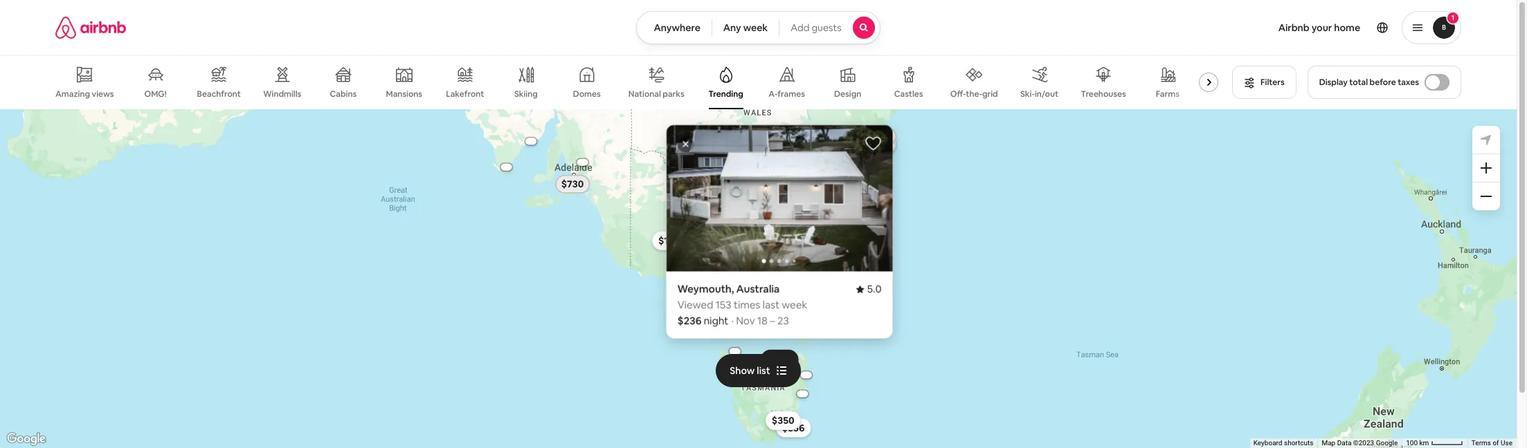 Task type: locate. For each thing, give the bounding box(es) containing it.
$219
[[683, 283, 705, 295]]

airbnb your home
[[1278, 21, 1360, 34]]

$153 up the $585
[[762, 211, 783, 224]]

$479 button
[[859, 135, 894, 154]]

$154
[[716, 255, 737, 267]]

$219 button
[[677, 279, 711, 299]]

week right any
[[743, 21, 768, 34]]

castles
[[894, 89, 923, 100]]

a-frames
[[769, 89, 805, 100]]

zoom in image
[[1481, 163, 1492, 174]]

$479
[[865, 138, 888, 151]]

map
[[1322, 440, 1336, 447]]

airbnb
[[1278, 21, 1310, 34]]

off-the-grid
[[950, 88, 998, 100]]

1 vertical spatial group
[[666, 125, 892, 272]]

$276
[[685, 276, 708, 289]]

km
[[1420, 440, 1429, 447]]

a-
[[769, 89, 778, 100]]

$257
[[868, 131, 890, 143]]

anywhere
[[654, 21, 700, 34]]

$191 button
[[707, 207, 739, 227]]

your
[[1312, 21, 1332, 34]]

$356 button
[[776, 419, 811, 438]]

$257 button
[[862, 127, 897, 146]]

1 button
[[1402, 11, 1461, 44]]

1 vertical spatial $236
[[767, 354, 791, 367]]

$153 down the '$154'
[[717, 270, 738, 282]]

google image
[[3, 431, 49, 449]]

national
[[628, 88, 661, 100]]

0 vertical spatial week
[[743, 21, 768, 34]]

of
[[1493, 440, 1499, 447]]

map data ©2023 google
[[1322, 440, 1398, 447]]

$172
[[716, 255, 737, 267]]

–
[[770, 315, 775, 328]]

$553 button
[[859, 134, 894, 154]]

group containing amazing views
[[55, 55, 1224, 109]]

add guests button
[[779, 11, 880, 44]]

1 vertical spatial week
[[782, 299, 807, 312]]

home
[[1334, 21, 1360, 34]]

$236 right show
[[767, 354, 791, 367]]

0 vertical spatial $153 button
[[755, 208, 789, 227]]

0 horizontal spatial week
[[743, 21, 768, 34]]

$236 down viewed
[[677, 315, 701, 328]]

$350 button
[[765, 411, 800, 431]]

0 vertical spatial $236
[[677, 315, 701, 328]]

$730 button
[[555, 175, 590, 194]]

keyboard shortcuts
[[1254, 440, 1314, 447]]

last
[[762, 299, 779, 312]]

none search field containing anywhere
[[637, 11, 880, 44]]

national parks
[[628, 88, 684, 100]]

0 horizontal spatial $236
[[677, 315, 701, 328]]

$153 button
[[755, 208, 789, 227], [711, 266, 744, 286]]

$236
[[677, 315, 701, 328], [767, 354, 791, 367]]

0 horizontal spatial $153
[[717, 270, 738, 282]]

$153
[[762, 211, 783, 224], [717, 270, 738, 282]]

skiing
[[514, 89, 538, 100]]

100
[[1406, 440, 1418, 447]]

18
[[757, 315, 767, 328]]

1 horizontal spatial $153
[[762, 211, 783, 224]]

week inside weymouth, australia viewed 153 times last week $236 night · nov 18 – 23
[[782, 299, 807, 312]]

group inside google map
showing 40 stays. region
[[666, 125, 892, 272]]

profile element
[[897, 0, 1461, 55]]

windmills
[[263, 89, 301, 100]]

google map
showing 40 stays. region
[[0, 109, 1517, 449]]

153
[[715, 299, 731, 312]]

23
[[777, 315, 789, 328]]

lakefront
[[446, 89, 484, 100]]

1 horizontal spatial week
[[782, 299, 807, 312]]

display total before taxes
[[1319, 77, 1419, 88]]

$276 button
[[679, 273, 714, 292]]

data
[[1337, 440, 1352, 447]]

0 vertical spatial $153
[[762, 211, 783, 224]]

$509 button
[[860, 135, 896, 155]]

0 vertical spatial group
[[55, 55, 1224, 109]]

1 horizontal spatial $236
[[767, 354, 791, 367]]

$61
[[717, 255, 733, 267]]

week inside button
[[743, 21, 768, 34]]

$356
[[782, 422, 804, 435]]

mansions
[[386, 89, 422, 100]]

group
[[55, 55, 1224, 109], [666, 125, 892, 272]]

$236 inside '$236' button
[[767, 354, 791, 367]]

night
[[703, 315, 728, 328]]

any
[[723, 21, 741, 34]]

5.0 out of 5 average rating image
[[855, 283, 881, 296]]

farms
[[1156, 89, 1180, 100]]

display total before taxes button
[[1308, 66, 1461, 99]]

any week button
[[712, 11, 780, 44]]

$350
[[771, 415, 794, 427]]

total
[[1349, 77, 1368, 88]]

views
[[92, 88, 114, 100]]

use
[[1501, 440, 1513, 447]]

None search field
[[637, 11, 880, 44]]

grid
[[982, 88, 998, 100]]

$236 inside weymouth, australia viewed 153 times last week $236 night · nov 18 – 23
[[677, 315, 701, 328]]

1 vertical spatial $153 button
[[711, 266, 744, 286]]

weymouth, australia viewed 153 times last week $236 night · nov 18 – 23
[[677, 283, 807, 328]]

$402 button
[[861, 132, 896, 152]]

airbnb your home link
[[1270, 13, 1369, 42]]

$83
[[868, 138, 885, 151]]

week up 23
[[782, 299, 807, 312]]

$730
[[561, 178, 584, 191]]



Task type: describe. For each thing, give the bounding box(es) containing it.
$553
[[865, 138, 887, 150]]

trending
[[709, 89, 743, 100]]

$191
[[713, 211, 733, 223]]

anywhere button
[[637, 11, 712, 44]]

1 horizontal spatial $153 button
[[755, 208, 789, 227]]

omg!
[[144, 89, 167, 100]]

1
[[1452, 13, 1455, 22]]

$131 button
[[652, 231, 684, 251]]

$83 button
[[861, 135, 891, 154]]

terms of use
[[1472, 440, 1513, 447]]

display
[[1319, 77, 1348, 88]]

weymouth,
[[677, 283, 734, 296]]

in/out
[[1035, 89, 1059, 100]]

terms
[[1472, 440, 1491, 447]]

keyboard shortcuts button
[[1254, 439, 1314, 449]]

$585
[[742, 233, 765, 245]]

$154 button
[[709, 251, 743, 271]]

add
[[791, 21, 810, 34]]

$509
[[867, 139, 890, 151]]

show list
[[730, 365, 770, 377]]

100 km
[[1406, 440, 1431, 447]]

domes
[[573, 89, 601, 100]]

the-
[[966, 88, 982, 100]]

show
[[730, 365, 755, 377]]

©2023
[[1353, 440, 1374, 447]]

parks
[[663, 88, 684, 100]]

1 vertical spatial $153
[[717, 270, 738, 282]]

filters button
[[1232, 66, 1296, 99]]

add guests
[[791, 21, 842, 34]]

100 km button
[[1402, 439, 1468, 449]]

5.0
[[867, 283, 881, 296]]

design
[[834, 89, 861, 100]]

viewed
[[677, 299, 713, 312]]

off-
[[950, 88, 966, 100]]

amazing
[[55, 88, 90, 100]]

taxes
[[1398, 77, 1419, 88]]

frames
[[778, 89, 805, 100]]

add to wishlist image
[[865, 135, 881, 152]]

ski-
[[1021, 89, 1035, 100]]

shortcuts
[[1284, 440, 1314, 447]]

·
[[731, 315, 734, 328]]

australia
[[736, 283, 779, 296]]

0 horizontal spatial $153 button
[[711, 266, 744, 286]]

$236 button
[[760, 350, 798, 371]]

google
[[1376, 440, 1398, 447]]

nov
[[736, 315, 755, 328]]

$172 button
[[710, 251, 743, 271]]

$131
[[658, 235, 678, 247]]

zoom out image
[[1481, 191, 1492, 202]]

$257 $479
[[865, 131, 890, 151]]

$585 button
[[736, 229, 771, 249]]

$278
[[715, 255, 738, 267]]

cabins
[[330, 89, 357, 100]]

close image
[[681, 140, 690, 149]]

beachfront
[[197, 89, 241, 100]]

any week
[[723, 21, 768, 34]]

filters
[[1261, 77, 1285, 88]]

guests
[[812, 21, 842, 34]]

terms of use link
[[1472, 440, 1513, 447]]

$402
[[867, 136, 890, 148]]

times
[[733, 299, 760, 312]]

amazing views
[[55, 88, 114, 100]]

keyboard
[[1254, 440, 1283, 447]]

$61 button
[[711, 251, 739, 271]]

ski-in/out
[[1021, 89, 1059, 100]]

show list button
[[716, 354, 801, 387]]



Task type: vqa. For each thing, say whether or not it's contained in the screenshot.
"total" inside the the Pine Bush, New York 41 miles away 5 nights · Dec 3 – 8 $1,946 total before taxes
no



